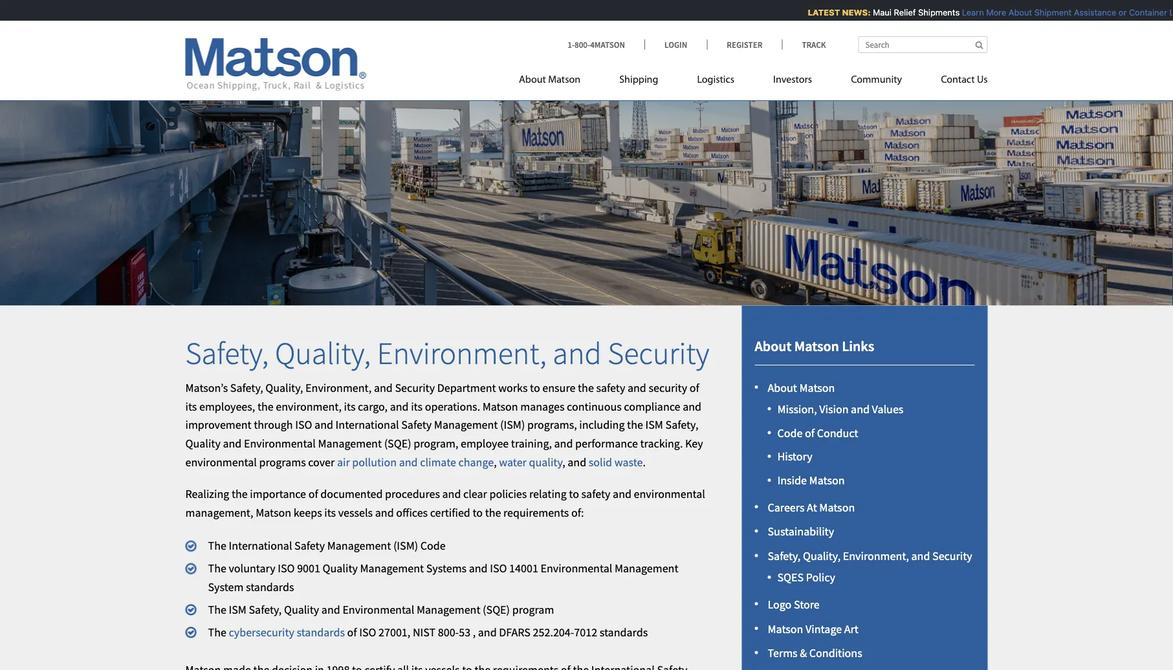 Task type: describe. For each thing, give the bounding box(es) containing it.
community
[[852, 75, 903, 85]]

air
[[337, 455, 350, 470]]

code inside about matson links section
[[778, 426, 803, 441]]

14001
[[510, 562, 539, 576]]

cover
[[308, 455, 335, 470]]

its left operations.
[[411, 399, 423, 414]]

or
[[1113, 7, 1121, 17]]

quality, inside matson's safety, quality, environment, and security department works to ensure the safety and security of its employees, the environment, its cargo, and its operations. matson manages continuous compliance and improvement through iso and international safety management (ism) programs, including the ism safety, quality and environmental management (sqe) program, employee training, and performance tracking. key environmental programs cover
[[266, 381, 303, 395]]

safety, up key at the bottom right
[[666, 418, 699, 433]]

safety inside matson's safety, quality, environment, and security department works to ensure the safety and security of its employees, the environment, its cargo, and its operations. matson manages continuous compliance and improvement through iso and international safety management (ism) programs, including the ism safety, quality and environmental management (sqe) program, employee training, and performance tracking. key environmental programs cover
[[402, 418, 432, 433]]

iso down the ism safety, quality and environmental management (sqe) program
[[359, 625, 377, 640]]

4 the from the top
[[208, 625, 227, 640]]

latest
[[802, 7, 834, 17]]

operations.
[[425, 399, 481, 414]]

register
[[727, 39, 763, 50]]

2 vertical spatial environmental
[[343, 603, 415, 617]]

matson up at at the right of the page
[[810, 474, 845, 488]]

about matson links section
[[726, 306, 1005, 671]]

dfars
[[499, 625, 531, 640]]

2 horizontal spatial ,
[[563, 455, 566, 470]]

about matson inside top menu navigation
[[519, 75, 581, 85]]

community link
[[832, 68, 922, 95]]

shipping link
[[600, 68, 678, 95]]

code of conduct
[[778, 426, 859, 441]]

logo store link
[[768, 598, 820, 612]]

7012
[[575, 625, 598, 640]]

relief
[[888, 7, 910, 17]]

sustainability link
[[768, 525, 835, 539]]

training,
[[511, 437, 552, 451]]

safety, inside about matson links section
[[768, 549, 801, 564]]

environment,
[[276, 399, 342, 414]]

logistics link
[[678, 68, 754, 95]]

0 vertical spatial environment,
[[377, 334, 547, 373]]

loa
[[1164, 7, 1174, 17]]

iso inside matson's safety, quality, environment, and security department works to ensure the safety and security of its employees, the environment, its cargo, and its operations. matson manages continuous compliance and improvement through iso and international safety management (ism) programs, including the ism safety, quality and environmental management (sqe) program, employee training, and performance tracking. key environmental programs cover
[[295, 418, 312, 433]]

matson's
[[186, 381, 228, 395]]

safety, up cybersecurity
[[249, 603, 282, 617]]

mission, vision and values link
[[778, 402, 904, 417]]

assistance
[[1069, 7, 1111, 17]]

news:
[[837, 7, 865, 17]]

sustainability
[[768, 525, 835, 539]]

through
[[254, 418, 293, 433]]

1 vertical spatial (sqe)
[[483, 603, 510, 617]]

logo store
[[768, 598, 820, 612]]

air pollution and climate change link
[[337, 455, 494, 470]]

1-800-4matson
[[568, 39, 626, 50]]

policies
[[490, 487, 527, 502]]

environment, inside matson's safety, quality, environment, and security department works to ensure the safety and security of its employees, the environment, its cargo, and its operations. matson manages continuous compliance and improvement through iso and international safety management (ism) programs, including the ism safety, quality and environmental management (sqe) program, employee training, and performance tracking. key environmental programs cover
[[306, 381, 372, 395]]

key
[[686, 437, 704, 451]]

solid waste link
[[589, 455, 643, 470]]

values
[[873, 402, 904, 417]]

improvement
[[186, 418, 252, 433]]

0 horizontal spatial about matson link
[[519, 68, 600, 95]]

its inside realizing the importance of documented procedures and clear policies relating to safety and environmental management, matson keeps its vessels and offices certified to the requirements of:
[[325, 506, 336, 520]]

the down 'policies'
[[485, 506, 501, 520]]

mission,
[[778, 402, 818, 417]]

certified
[[430, 506, 471, 520]]

policy
[[807, 571, 836, 586]]

0 horizontal spatial to
[[473, 506, 483, 520]]

inside
[[778, 474, 807, 488]]

track
[[803, 39, 827, 50]]

more
[[981, 7, 1001, 17]]

continuous
[[567, 399, 622, 414]]

of inside realizing the importance of documented procedures and clear policies relating to safety and environmental management, matson keeps its vessels and offices certified to the requirements of:
[[309, 487, 318, 502]]

the for the international safety management (ism) code
[[208, 539, 227, 554]]

container
[[1124, 7, 1162, 17]]

of:
[[572, 506, 584, 520]]

matson vintage art
[[768, 622, 859, 637]]

logo
[[768, 598, 792, 612]]

1 horizontal spatial ,
[[494, 455, 497, 470]]

the cybersecurity standards of iso 27001, nist 800-53 , and dfars 252.204-7012 standards
[[208, 625, 648, 640]]

track link
[[782, 39, 827, 50]]

the up continuous
[[578, 381, 594, 395]]

water
[[499, 455, 527, 470]]

employee
[[461, 437, 509, 451]]

safety for to
[[582, 487, 611, 502]]

importance
[[250, 487, 306, 502]]

security inside about matson links section
[[933, 549, 973, 564]]

1 vertical spatial code
[[421, 539, 446, 554]]

programs
[[259, 455, 306, 470]]

voluntary
[[229, 562, 276, 576]]

matson inside top menu navigation
[[549, 75, 581, 85]]

ism inside matson's safety, quality, environment, and security department works to ensure the safety and security of its employees, the environment, its cargo, and its operations. matson manages continuous compliance and improvement through iso and international safety management (ism) programs, including the ism safety, quality and environmental management (sqe) program, employee training, and performance tracking. key environmental programs cover
[[646, 418, 664, 433]]

ensure
[[543, 381, 576, 395]]

quality inside matson's safety, quality, environment, and security department works to ensure the safety and security of its employees, the environment, its cargo, and its operations. matson manages continuous compliance and improvement through iso and international safety management (ism) programs, including the ism safety, quality and environmental management (sqe) program, employee training, and performance tracking. key environmental programs cover
[[186, 437, 221, 451]]

learn more about shipment assistance or container loa link
[[956, 7, 1174, 17]]

&
[[800, 647, 808, 661]]

learn
[[956, 7, 978, 17]]

1 horizontal spatial standards
[[297, 625, 345, 640]]

Search search field
[[859, 36, 988, 53]]

the ism safety, quality and environmental management (sqe) program
[[208, 603, 555, 617]]

safety, up matson's
[[186, 334, 269, 373]]

keeps
[[294, 506, 322, 520]]

program,
[[414, 437, 459, 451]]

matson inside matson's safety, quality, environment, and security department works to ensure the safety and security of its employees, the environment, its cargo, and its operations. matson manages continuous compliance and improvement through iso and international safety management (ism) programs, including the ism safety, quality and environmental management (sqe) program, employee training, and performance tracking. key environmental programs cover
[[483, 399, 518, 414]]

international inside matson's safety, quality, environment, and security department works to ensure the safety and security of its employees, the environment, its cargo, and its operations. matson manages continuous compliance and improvement through iso and international safety management (ism) programs, including the ism safety, quality and environmental management (sqe) program, employee training, and performance tracking. key environmental programs cover
[[336, 418, 399, 433]]

(ism) inside matson's safety, quality, environment, and security department works to ensure the safety and security of its employees, the environment, its cargo, and its operations. matson manages continuous compliance and improvement through iso and international safety management (ism) programs, including the ism safety, quality and environmental management (sqe) program, employee training, and performance tracking. key environmental programs cover
[[501, 418, 525, 433]]

vision
[[820, 402, 849, 417]]

latest news: maui relief shipments learn more about shipment assistance or container loa
[[802, 7, 1174, 17]]

to inside matson's safety, quality, environment, and security department works to ensure the safety and security of its employees, the environment, its cargo, and its operations. matson manages continuous compliance and improvement through iso and international safety management (ism) programs, including the ism safety, quality and environmental management (sqe) program, employee training, and performance tracking. key environmental programs cover
[[530, 381, 541, 395]]

matson vintage art link
[[768, 622, 859, 637]]

contact us link
[[922, 68, 988, 95]]

1 vertical spatial safety
[[295, 539, 325, 554]]

realizing the importance of documented procedures and clear policies relating to safety and environmental management, matson keeps its vessels and offices certified to the requirements of:
[[186, 487, 706, 520]]

environmental inside matson's safety, quality, environment, and security department works to ensure the safety and security of its employees, the environment, its cargo, and its operations. matson manages continuous compliance and improvement through iso and international safety management (ism) programs, including the ism safety, quality and environmental management (sqe) program, employee training, and performance tracking. key environmental programs cover
[[186, 455, 257, 470]]

careers at matson
[[768, 500, 856, 515]]

0 vertical spatial safety, quality, environment, and security
[[186, 334, 710, 373]]

cybersecurity
[[229, 625, 295, 640]]

the up through
[[258, 399, 274, 414]]

the down compliance
[[628, 418, 644, 433]]

security
[[649, 381, 688, 395]]

nist
[[413, 625, 436, 640]]

(sqe) inside matson's safety, quality, environment, and security department works to ensure the safety and security of its employees, the environment, its cargo, and its operations. matson manages continuous compliance and improvement through iso and international safety management (ism) programs, including the ism safety, quality and environmental management (sqe) program, employee training, and performance tracking. key environmental programs cover
[[384, 437, 412, 451]]

shipment
[[1029, 7, 1066, 17]]

environmental inside the "the voluntary iso 9001 quality management systems and iso 14001 environmental management system standards"
[[541, 562, 613, 576]]

vessels
[[338, 506, 373, 520]]

standards inside the "the voluntary iso 9001 quality management systems and iso 14001 environmental management system standards"
[[246, 580, 294, 595]]

1 vertical spatial about matson link
[[768, 381, 836, 395]]

1 horizontal spatial security
[[608, 334, 710, 373]]

management,
[[186, 506, 254, 520]]

water quality link
[[499, 455, 563, 470]]

about inside top menu navigation
[[519, 75, 546, 85]]

environment, inside about matson links section
[[844, 549, 910, 564]]

program
[[513, 603, 555, 617]]



Task type: locate. For each thing, give the bounding box(es) containing it.
safety up continuous
[[597, 381, 626, 395]]

standards down voluntary
[[246, 580, 294, 595]]

1 horizontal spatial ism
[[646, 418, 664, 433]]

manages
[[521, 399, 565, 414]]

art
[[845, 622, 859, 637]]

environmental up realizing
[[186, 455, 257, 470]]

2 horizontal spatial to
[[569, 487, 580, 502]]

safety, quality, environment, and security inside about matson links section
[[768, 549, 973, 564]]

0 vertical spatial security
[[608, 334, 710, 373]]

the up system
[[208, 562, 227, 576]]

environmental
[[186, 455, 257, 470], [634, 487, 706, 502]]

0 horizontal spatial environmental
[[244, 437, 316, 451]]

about matson inside about matson links section
[[768, 381, 836, 395]]

1 horizontal spatial about matson
[[768, 381, 836, 395]]

code up systems
[[421, 539, 446, 554]]

2 vertical spatial environment,
[[844, 549, 910, 564]]

the
[[208, 539, 227, 554], [208, 562, 227, 576], [208, 603, 227, 617], [208, 625, 227, 640]]

1-
[[568, 39, 575, 50]]

mission, vision and values
[[778, 402, 904, 417]]

0 vertical spatial about matson link
[[519, 68, 600, 95]]

environmental down "."
[[634, 487, 706, 502]]

relating
[[530, 487, 567, 502]]

1 vertical spatial security
[[395, 381, 435, 395]]

careers
[[768, 500, 805, 515]]

2 horizontal spatial environment,
[[844, 549, 910, 564]]

matson right at at the right of the page
[[820, 500, 856, 515]]

contact
[[942, 75, 976, 85]]

252.204-
[[533, 625, 575, 640]]

matson's safety, quality, environment, and security department works to ensure the safety and security of its employees, the environment, its cargo, and its operations. matson manages continuous compliance and improvement through iso and international safety management (ism) programs, including the ism safety, quality and environmental management (sqe) program, employee training, and performance tracking. key environmental programs cover
[[186, 381, 704, 470]]

at
[[808, 500, 818, 515]]

1 horizontal spatial to
[[530, 381, 541, 395]]

inside matson
[[778, 474, 845, 488]]

to up the manages
[[530, 381, 541, 395]]

1 vertical spatial safety
[[582, 487, 611, 502]]

(sqe)
[[384, 437, 412, 451], [483, 603, 510, 617]]

2 horizontal spatial quality
[[323, 562, 358, 576]]

shipping
[[620, 75, 659, 85]]

safety,
[[186, 334, 269, 373], [230, 381, 263, 395], [666, 418, 699, 433], [768, 549, 801, 564], [249, 603, 282, 617]]

safety, up sqes
[[768, 549, 801, 564]]

1 horizontal spatial environmental
[[634, 487, 706, 502]]

0 vertical spatial safety
[[597, 381, 626, 395]]

of
[[690, 381, 700, 395], [806, 426, 815, 441], [309, 487, 318, 502], [347, 625, 357, 640]]

0 horizontal spatial safety
[[295, 539, 325, 554]]

safety, quality, environment, and security up department
[[186, 334, 710, 373]]

(ism) up training,
[[501, 418, 525, 433]]

employees,
[[199, 399, 255, 414]]

1-800-4matson link
[[568, 39, 645, 50]]

iso down environment,
[[295, 418, 312, 433]]

matson up vision
[[800, 381, 836, 395]]

investors
[[774, 75, 813, 85]]

environmental
[[244, 437, 316, 451], [541, 562, 613, 576], [343, 603, 415, 617]]

realizing
[[186, 487, 229, 502]]

0 horizontal spatial about matson
[[519, 75, 581, 85]]

history link
[[778, 450, 813, 464]]

0 vertical spatial ism
[[646, 418, 664, 433]]

cranes load and offload matson containers from the containership at the terminal. image
[[0, 80, 1174, 306]]

3 the from the top
[[208, 603, 227, 617]]

the voluntary iso 9001 quality management systems and iso 14001 environmental management system standards
[[208, 562, 679, 595]]

safety up of:
[[582, 487, 611, 502]]

2 vertical spatial quality,
[[804, 549, 841, 564]]

change
[[459, 455, 494, 470]]

store
[[794, 598, 820, 612]]

of down the ism safety, quality and environmental management (sqe) program
[[347, 625, 357, 640]]

ism
[[646, 418, 664, 433], [229, 603, 247, 617]]

code of conduct link
[[778, 426, 859, 441]]

0 horizontal spatial (sqe)
[[384, 437, 412, 451]]

safety up program,
[[402, 418, 432, 433]]

about matson down 1-
[[519, 75, 581, 85]]

0 horizontal spatial environmental
[[186, 455, 257, 470]]

iso left 9001
[[278, 562, 295, 576]]

code up history link
[[778, 426, 803, 441]]

1 vertical spatial environmental
[[634, 487, 706, 502]]

maui
[[867, 7, 886, 17]]

1 horizontal spatial environment,
[[377, 334, 547, 373]]

about matson links
[[755, 338, 875, 355]]

of inside about matson links section
[[806, 426, 815, 441]]

4matson
[[591, 39, 626, 50]]

systems
[[427, 562, 467, 576]]

environmental inside matson's safety, quality, environment, and security department works to ensure the safety and security of its employees, the environment, its cargo, and its operations. matson manages continuous compliance and improvement through iso and international safety management (ism) programs, including the ism safety, quality and environmental management (sqe) program, employee training, and performance tracking. key environmental programs cover
[[244, 437, 316, 451]]

the down system
[[208, 603, 227, 617]]

0 vertical spatial about matson
[[519, 75, 581, 85]]

cargo,
[[358, 399, 388, 414]]

(sqe) up dfars
[[483, 603, 510, 617]]

None search field
[[859, 36, 988, 53]]

0 vertical spatial quality,
[[275, 334, 371, 373]]

1 vertical spatial quality
[[323, 562, 358, 576]]

the down management,
[[208, 539, 227, 554]]

0 vertical spatial quality
[[186, 437, 221, 451]]

terms & conditions link
[[768, 647, 863, 661]]

matson down 1-
[[549, 75, 581, 85]]

1 horizontal spatial (ism)
[[501, 418, 525, 433]]

environmental inside realizing the importance of documented procedures and clear policies relating to safety and environmental management, matson keeps its vessels and offices certified to the requirements of:
[[634, 487, 706, 502]]

links
[[843, 338, 875, 355]]

0 horizontal spatial standards
[[246, 580, 294, 595]]

international up voluntary
[[229, 539, 292, 554]]

documented
[[321, 487, 383, 502]]

quality up cybersecurity standards link on the left bottom of the page
[[284, 603, 319, 617]]

1 vertical spatial to
[[569, 487, 580, 502]]

top menu navigation
[[519, 68, 988, 95]]

security inside matson's safety, quality, environment, and security department works to ensure the safety and security of its employees, the environment, its cargo, and its operations. matson manages continuous compliance and improvement through iso and international safety management (ism) programs, including the ism safety, quality and environmental management (sqe) program, employee training, and performance tracking. key environmental programs cover
[[395, 381, 435, 395]]

department
[[438, 381, 496, 395]]

matson inside realizing the importance of documented procedures and clear policies relating to safety and environmental management, matson keeps its vessels and offices certified to the requirements of:
[[256, 506, 291, 520]]

logistics
[[698, 75, 735, 85]]

about matson up mission,
[[768, 381, 836, 395]]

ism down compliance
[[646, 418, 664, 433]]

terms & conditions
[[768, 647, 863, 661]]

to up of:
[[569, 487, 580, 502]]

pollution
[[352, 455, 397, 470]]

careers at matson link
[[768, 500, 856, 515]]

sqes policy link
[[778, 571, 836, 586]]

0 horizontal spatial 800-
[[438, 625, 459, 640]]

safety for the
[[597, 381, 626, 395]]

quality, inside about matson links section
[[804, 549, 841, 564]]

0 vertical spatial code
[[778, 426, 803, 441]]

53
[[459, 625, 471, 640]]

solid
[[589, 455, 613, 470]]

standards right 7012
[[600, 625, 648, 640]]

1 horizontal spatial (sqe)
[[483, 603, 510, 617]]

the up management,
[[232, 487, 248, 502]]

(ism) down offices
[[394, 539, 418, 554]]

1 horizontal spatial quality
[[284, 603, 319, 617]]

2 horizontal spatial security
[[933, 549, 973, 564]]

2 horizontal spatial environmental
[[541, 562, 613, 576]]

0 horizontal spatial (ism)
[[394, 539, 418, 554]]

of inside matson's safety, quality, environment, and security department works to ensure the safety and security of its employees, the environment, its cargo, and its operations. matson manages continuous compliance and improvement through iso and international safety management (ism) programs, including the ism safety, quality and environmental management (sqe) program, employee training, and performance tracking. key environmental programs cover
[[690, 381, 700, 395]]

quality
[[186, 437, 221, 451], [323, 562, 358, 576], [284, 603, 319, 617]]

iso left 14001
[[490, 562, 507, 576]]

0 vertical spatial 800-
[[575, 39, 591, 50]]

safety inside matson's safety, quality, environment, and security department works to ensure the safety and security of its employees, the environment, its cargo, and its operations. matson manages continuous compliance and improvement through iso and international safety management (ism) programs, including the ism safety, quality and environmental management (sqe) program, employee training, and performance tracking. key environmental programs cover
[[597, 381, 626, 395]]

procedures
[[385, 487, 440, 502]]

0 horizontal spatial security
[[395, 381, 435, 395]]

search image
[[976, 40, 984, 49]]

0 vertical spatial (ism)
[[501, 418, 525, 433]]

about matson link up mission,
[[768, 381, 836, 395]]

0 horizontal spatial ,
[[473, 625, 476, 640]]

0 horizontal spatial quality
[[186, 437, 221, 451]]

system
[[208, 580, 244, 595]]

about matson link down 1-
[[519, 68, 600, 95]]

environmental right 14001
[[541, 562, 613, 576]]

terms
[[768, 647, 798, 661]]

, up relating
[[563, 455, 566, 470]]

including
[[580, 418, 625, 433]]

0 horizontal spatial safety, quality, environment, and security
[[186, 334, 710, 373]]

of right the "security"
[[690, 381, 700, 395]]

and inside the "the voluntary iso 9001 quality management systems and iso 14001 environmental management system standards"
[[469, 562, 488, 576]]

the for the voluntary iso 9001 quality management systems and iso 14001 environmental management system standards
[[208, 562, 227, 576]]

quality down improvement
[[186, 437, 221, 451]]

management
[[434, 418, 498, 433], [318, 437, 382, 451], [327, 539, 391, 554], [360, 562, 424, 576], [615, 562, 679, 576], [417, 603, 481, 617]]

iso
[[295, 418, 312, 433], [278, 562, 295, 576], [490, 562, 507, 576], [359, 625, 377, 640]]

1 vertical spatial ism
[[229, 603, 247, 617]]

0 horizontal spatial ism
[[229, 603, 247, 617]]

sqes
[[778, 571, 804, 586]]

0 horizontal spatial environment,
[[306, 381, 372, 395]]

(sqe) up air pollution and climate change link
[[384, 437, 412, 451]]

quality down the international safety management (ism) code
[[323, 562, 358, 576]]

the inside the "the voluntary iso 9001 quality management systems and iso 14001 environmental management system standards"
[[208, 562, 227, 576]]

0 horizontal spatial international
[[229, 539, 292, 554]]

international
[[336, 418, 399, 433], [229, 539, 292, 554]]

contact us
[[942, 75, 988, 85]]

about
[[1003, 7, 1027, 17], [519, 75, 546, 85], [755, 338, 792, 355], [768, 381, 798, 395]]

safety, up employees,
[[230, 381, 263, 395]]

the left cybersecurity
[[208, 625, 227, 640]]

1 the from the top
[[208, 539, 227, 554]]

1 horizontal spatial international
[[336, 418, 399, 433]]

about matson
[[519, 75, 581, 85], [768, 381, 836, 395]]

the
[[578, 381, 594, 395], [258, 399, 274, 414], [628, 418, 644, 433], [232, 487, 248, 502], [485, 506, 501, 520]]

0 vertical spatial to
[[530, 381, 541, 395]]

to down clear
[[473, 506, 483, 520]]

9001
[[297, 562, 320, 576]]

0 vertical spatial international
[[336, 418, 399, 433]]

1 horizontal spatial code
[[778, 426, 803, 441]]

safety up 9001
[[295, 539, 325, 554]]

the for the ism safety, quality and environmental management (sqe) program
[[208, 603, 227, 617]]

0 vertical spatial environmental
[[186, 455, 257, 470]]

safety inside realizing the importance of documented procedures and clear policies relating to safety and environmental management, matson keeps its vessels and offices certified to the requirements of:
[[582, 487, 611, 502]]

of up 'keeps'
[[309, 487, 318, 502]]

1 vertical spatial 800-
[[438, 625, 459, 640]]

2 vertical spatial quality
[[284, 603, 319, 617]]

matson down importance
[[256, 506, 291, 520]]

matson
[[549, 75, 581, 85], [795, 338, 840, 355], [800, 381, 836, 395], [483, 399, 518, 414], [810, 474, 845, 488], [820, 500, 856, 515], [256, 506, 291, 520], [768, 622, 804, 637]]

quality inside the "the voluntary iso 9001 quality management systems and iso 14001 environmental management system standards"
[[323, 562, 358, 576]]

2 vertical spatial to
[[473, 506, 483, 520]]

climate
[[420, 455, 456, 470]]

2 horizontal spatial standards
[[600, 625, 648, 640]]

0 horizontal spatial code
[[421, 539, 446, 554]]

security
[[608, 334, 710, 373], [395, 381, 435, 395], [933, 549, 973, 564]]

international down cargo,
[[336, 418, 399, 433]]

1 vertical spatial quality,
[[266, 381, 303, 395]]

0 vertical spatial safety
[[402, 418, 432, 433]]

blue matson logo with ocean, shipping, truck, rail and logistics written beneath it. image
[[186, 38, 367, 91]]

1 vertical spatial environmental
[[541, 562, 613, 576]]

matson up terms
[[768, 622, 804, 637]]

air pollution and climate change , water quality , and solid waste .
[[337, 455, 646, 470]]

1 horizontal spatial safety, quality, environment, and security
[[768, 549, 973, 564]]

1 horizontal spatial 800-
[[575, 39, 591, 50]]

2 the from the top
[[208, 562, 227, 576]]

matson left links
[[795, 338, 840, 355]]

tracking.
[[641, 437, 683, 451]]

vintage
[[806, 622, 843, 637]]

safety, quality, environment, and security link
[[768, 549, 973, 564]]

performance
[[576, 437, 638, 451]]

1 vertical spatial environment,
[[306, 381, 372, 395]]

its right 'keeps'
[[325, 506, 336, 520]]

environmental up "programs"
[[244, 437, 316, 451]]

0 vertical spatial (sqe)
[[384, 437, 412, 451]]

of down mission,
[[806, 426, 815, 441]]

1 vertical spatial (ism)
[[394, 539, 418, 554]]

ism down system
[[229, 603, 247, 617]]

1 horizontal spatial about matson link
[[768, 381, 836, 395]]

history
[[778, 450, 813, 464]]

0 vertical spatial environmental
[[244, 437, 316, 451]]

matson down works
[[483, 399, 518, 414]]

1 horizontal spatial safety
[[402, 418, 432, 433]]

safety
[[597, 381, 626, 395], [582, 487, 611, 502]]

(ism)
[[501, 418, 525, 433], [394, 539, 418, 554]]

and
[[553, 334, 602, 373], [374, 381, 393, 395], [628, 381, 647, 395], [390, 399, 409, 414], [683, 399, 702, 414], [852, 402, 870, 417], [315, 418, 333, 433], [223, 437, 242, 451], [555, 437, 573, 451], [399, 455, 418, 470], [568, 455, 587, 470], [443, 487, 461, 502], [613, 487, 632, 502], [375, 506, 394, 520], [912, 549, 931, 564], [469, 562, 488, 576], [322, 603, 340, 617], [478, 625, 497, 640]]

27001,
[[379, 625, 411, 640]]

safety, quality, environment, and security up policy
[[768, 549, 973, 564]]

its down matson's
[[186, 399, 197, 414]]

1 horizontal spatial environmental
[[343, 603, 415, 617]]

standards right cybersecurity
[[297, 625, 345, 640]]

2 vertical spatial security
[[933, 549, 973, 564]]

1 vertical spatial international
[[229, 539, 292, 554]]

compliance
[[624, 399, 681, 414]]

, left water
[[494, 455, 497, 470]]

quality
[[529, 455, 563, 470]]

, right 53
[[473, 625, 476, 640]]

its left cargo,
[[344, 399, 356, 414]]

environmental up the 27001,
[[343, 603, 415, 617]]

1 vertical spatial about matson
[[768, 381, 836, 395]]

1 vertical spatial safety, quality, environment, and security
[[768, 549, 973, 564]]



Task type: vqa. For each thing, say whether or not it's contained in the screenshot.
US
yes



